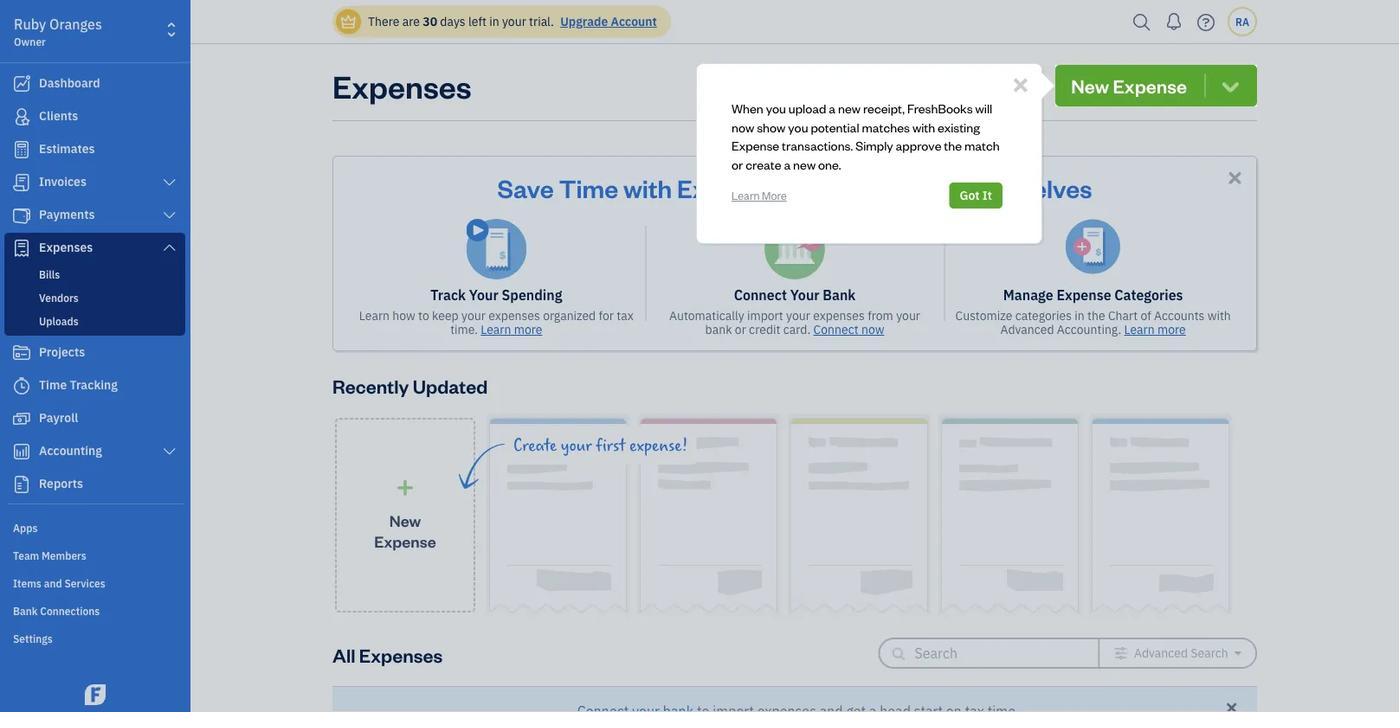 Task type: locate. For each thing, give the bounding box(es) containing it.
1 vertical spatial connect
[[814, 322, 859, 338]]

0 vertical spatial new
[[1071, 73, 1109, 98]]

now down 'when'
[[732, 118, 754, 135]]

new down transactions.
[[793, 156, 816, 173]]

categories
[[1015, 308, 1072, 324]]

0 vertical spatial in
[[489, 13, 499, 29]]

existing
[[938, 118, 980, 135]]

1 chevron large down image from the top
[[162, 176, 178, 190]]

1 vertical spatial new
[[793, 156, 816, 173]]

owner
[[14, 35, 46, 48]]

or right 'bank'
[[735, 322, 746, 338]]

or
[[732, 156, 743, 173], [735, 322, 746, 338]]

expense down search icon on the top of page
[[1113, 73, 1187, 98]]

your for track
[[469, 286, 499, 304]]

0 horizontal spatial your
[[469, 286, 499, 304]]

chevron large down image for chart image
[[162, 445, 178, 459]]

Search text field
[[915, 640, 1071, 668]]

chevrondown image
[[1219, 74, 1243, 98]]

1 horizontal spatial more
[[1158, 322, 1186, 338]]

in inside customize categories in the chart of accounts with advanced accounting.
[[1075, 308, 1085, 324]]

your up learn how to keep your expenses organized for tax time.
[[469, 286, 499, 304]]

learn more for spending
[[481, 322, 542, 338]]

in
[[489, 13, 499, 29], [1075, 308, 1085, 324]]

connect
[[734, 286, 787, 304], [814, 322, 859, 338]]

you down upload
[[788, 118, 808, 135]]

connect up 'import'
[[734, 286, 787, 304]]

left
[[468, 13, 487, 29]]

1 horizontal spatial new
[[838, 100, 861, 116]]

0 vertical spatial expenses
[[332, 65, 472, 106]]

chevron large down image for payment image
[[162, 209, 178, 223]]

1 horizontal spatial expenses
[[813, 308, 865, 324]]

more down spending
[[514, 322, 542, 338]]

learn left more
[[732, 188, 760, 203]]

1 vertical spatial or
[[735, 322, 746, 338]]

new
[[1071, 73, 1109, 98], [389, 511, 421, 531]]

spending
[[502, 286, 562, 304]]

0 vertical spatial connect
[[734, 286, 787, 304]]

2 learn more from the left
[[1124, 322, 1186, 338]]

or left create
[[732, 156, 743, 173]]

learn
[[732, 188, 760, 203], [359, 308, 390, 324], [481, 322, 511, 338], [1124, 322, 1155, 338]]

expenses
[[488, 308, 540, 324], [813, 308, 865, 324]]

1 vertical spatial chevron large down image
[[162, 445, 178, 459]]

2 expenses from the left
[[813, 308, 865, 324]]

2 chevron large down image from the top
[[162, 241, 178, 255]]

chevron large down image
[[162, 209, 178, 223], [162, 241, 178, 255]]

with inside customize categories in the chart of accounts with advanced accounting.
[[1208, 308, 1231, 324]]

1 expenses from the left
[[488, 308, 540, 324]]

expense inside × when you upload a new receipt, freshbooks will now show you potential matches with existing expense transactions. simply approve the match or create a new one.
[[732, 137, 779, 154]]

team members image
[[13, 548, 185, 562]]

track your spending image
[[466, 219, 527, 280]]

×
[[1012, 67, 1029, 99]]

more for categories
[[1158, 322, 1186, 338]]

expenses inside automatically import your expenses from your bank or credit card.
[[813, 308, 865, 324]]

0 vertical spatial new expense
[[1071, 73, 1187, 98]]

tax
[[617, 308, 634, 324]]

0 horizontal spatial new expense
[[374, 511, 436, 552]]

0 horizontal spatial more
[[514, 322, 542, 338]]

oranges
[[49, 15, 102, 33]]

the
[[944, 137, 962, 154], [1088, 308, 1105, 324]]

show
[[757, 118, 786, 135]]

the inside customize categories in the chart of accounts with advanced accounting.
[[1088, 308, 1105, 324]]

dashboard image
[[11, 75, 32, 93]]

expense
[[1113, 73, 1187, 98], [732, 137, 779, 154], [1057, 286, 1111, 304], [374, 531, 436, 552]]

0 horizontal spatial connect
[[734, 286, 787, 304]]

categories
[[1115, 286, 1183, 304]]

manage
[[1003, 286, 1053, 304]]

2 vertical spatial expenses
[[359, 643, 443, 668]]

save
[[497, 171, 554, 204]]

report image
[[11, 476, 32, 494]]

1 your from the left
[[469, 286, 499, 304]]

new expense down plus image
[[374, 511, 436, 552]]

customize categories in the chart of accounts with advanced accounting.
[[955, 308, 1231, 338]]

in right the left
[[489, 13, 499, 29]]

got it
[[960, 187, 992, 204]]

organize
[[845, 171, 948, 204]]

new inside button
[[1071, 73, 1109, 98]]

expense up create
[[732, 137, 779, 154]]

with up approve
[[913, 118, 935, 135]]

matches
[[862, 118, 910, 135]]

your
[[502, 13, 526, 29], [461, 308, 486, 324], [786, 308, 810, 324], [896, 308, 920, 324]]

a up potential
[[829, 100, 836, 116]]

in down "manage expense categories"
[[1075, 308, 1085, 324]]

0 vertical spatial chevron large down image
[[162, 209, 178, 223]]

import
[[747, 308, 783, 324]]

more right of
[[1158, 322, 1186, 338]]

keep
[[432, 308, 459, 324]]

one.
[[818, 156, 841, 173]]

plus image
[[395, 479, 415, 497]]

your up automatically import your expenses from your bank or credit card.
[[790, 286, 820, 304]]

connect now
[[814, 322, 884, 338]]

you
[[766, 100, 786, 116], [788, 118, 808, 135]]

settings image
[[13, 631, 185, 645]]

create
[[746, 156, 781, 173]]

with right time
[[623, 171, 672, 204]]

potential
[[811, 118, 859, 135]]

money image
[[11, 410, 32, 428]]

new expense link
[[335, 418, 475, 613]]

1 vertical spatial a
[[784, 156, 791, 173]]

now right card. on the right of the page
[[861, 322, 884, 338]]

1 vertical spatial you
[[788, 118, 808, 135]]

simply
[[856, 137, 893, 154]]

your
[[469, 286, 499, 304], [790, 286, 820, 304]]

× button
[[1012, 67, 1029, 99]]

1 vertical spatial the
[[1088, 308, 1105, 324]]

chevron large down image
[[162, 176, 178, 190], [162, 445, 178, 459]]

2 horizontal spatial with
[[1208, 308, 1231, 324]]

2 your from the left
[[790, 286, 820, 304]]

1 vertical spatial now
[[861, 322, 884, 338]]

expense down plus image
[[374, 531, 436, 552]]

upload
[[789, 100, 826, 116]]

1 horizontal spatial you
[[788, 118, 808, 135]]

new down plus image
[[389, 511, 421, 531]]

1 more from the left
[[514, 322, 542, 338]]

accounting.
[[1057, 322, 1122, 338]]

learn more button
[[732, 183, 788, 209]]

chart image
[[11, 443, 32, 461]]

from
[[868, 308, 893, 324]]

new expense button
[[1056, 65, 1257, 107]]

close image
[[1225, 168, 1245, 188]]

automatically import your expenses from your bank or credit card.
[[669, 308, 920, 338]]

0 horizontal spatial the
[[944, 137, 962, 154]]

now
[[732, 118, 754, 135], [861, 322, 884, 338]]

more for spending
[[514, 322, 542, 338]]

0 vertical spatial with
[[913, 118, 935, 135]]

recently updated
[[332, 374, 488, 398]]

chevron large down image for expense image
[[162, 241, 178, 255]]

2 chevron large down image from the top
[[162, 445, 178, 459]]

a right create
[[784, 156, 791, 173]]

expenses down spending
[[488, 308, 540, 324]]

learn inside learn how to keep your expenses organized for tax time.
[[359, 308, 390, 324]]

the down existing at the right top of page
[[944, 137, 962, 154]]

chevron large down image for invoice icon
[[162, 176, 178, 190]]

account
[[611, 13, 657, 29]]

bank
[[823, 286, 856, 304]]

0 horizontal spatial a
[[784, 156, 791, 173]]

a
[[829, 100, 836, 116], [784, 156, 791, 173]]

track your spending
[[431, 286, 562, 304]]

1 horizontal spatial new expense
[[1071, 73, 1187, 98]]

connect down bank
[[814, 322, 859, 338]]

0 vertical spatial you
[[766, 100, 786, 116]]

to
[[418, 308, 429, 324]]

freshbooks image
[[81, 685, 109, 706]]

learn more down categories
[[1124, 322, 1186, 338]]

learn more
[[732, 188, 787, 203]]

expenses
[[332, 65, 472, 106], [677, 171, 788, 204], [359, 643, 443, 668]]

0 vertical spatial chevron large down image
[[162, 176, 178, 190]]

apps image
[[13, 520, 185, 534]]

recently
[[332, 374, 409, 398]]

1 learn more from the left
[[481, 322, 542, 338]]

0 horizontal spatial expenses
[[488, 308, 540, 324]]

new right ×
[[1071, 73, 1109, 98]]

0 horizontal spatial now
[[732, 118, 754, 135]]

with right accounts
[[1208, 308, 1231, 324]]

2 more from the left
[[1158, 322, 1186, 338]]

connect for connect now
[[814, 322, 859, 338]]

invoice image
[[11, 174, 32, 191]]

0 horizontal spatial new
[[389, 511, 421, 531]]

1 vertical spatial new expense
[[374, 511, 436, 552]]

1 horizontal spatial new
[[1071, 73, 1109, 98]]

your right keep
[[461, 308, 486, 324]]

new expense down search icon on the top of page
[[1071, 73, 1187, 98]]

1 horizontal spatial learn more
[[1124, 322, 1186, 338]]

expenses down bank
[[813, 308, 865, 324]]

learn left how at the top of the page
[[359, 308, 390, 324]]

expense up customize categories in the chart of accounts with advanced accounting.
[[1057, 286, 1111, 304]]

all expenses
[[332, 643, 443, 668]]

0 vertical spatial or
[[732, 156, 743, 173]]

you up show
[[766, 100, 786, 116]]

1 chevron large down image from the top
[[162, 209, 178, 223]]

new expense
[[1071, 73, 1187, 98], [374, 511, 436, 552]]

0 horizontal spatial in
[[489, 13, 499, 29]]

1 horizontal spatial with
[[913, 118, 935, 135]]

1 horizontal spatial connect
[[814, 322, 859, 338]]

1 horizontal spatial the
[[1088, 308, 1105, 324]]

manage expense categories
[[1003, 286, 1183, 304]]

1 vertical spatial chevron large down image
[[162, 241, 178, 255]]

new inside new expense
[[389, 511, 421, 531]]

2 vertical spatial with
[[1208, 308, 1231, 324]]

1 horizontal spatial in
[[1075, 308, 1085, 324]]

1 horizontal spatial a
[[829, 100, 836, 116]]

the down "manage expense categories"
[[1088, 308, 1105, 324]]

0 horizontal spatial with
[[623, 171, 672, 204]]

new
[[838, 100, 861, 116], [793, 156, 816, 173]]

or inside automatically import your expenses from your bank or credit card.
[[735, 322, 746, 338]]

learn more
[[481, 322, 542, 338], [1124, 322, 1186, 338]]

1 vertical spatial new
[[389, 511, 421, 531]]

more
[[514, 322, 542, 338], [1158, 322, 1186, 338]]

1 horizontal spatial your
[[790, 286, 820, 304]]

0 vertical spatial a
[[829, 100, 836, 116]]

the inside × when you upload a new receipt, freshbooks will now show you potential matches with existing expense transactions. simply approve the match or create a new one.
[[944, 137, 962, 154]]

when
[[732, 100, 763, 116]]

0 vertical spatial the
[[944, 137, 962, 154]]

1 vertical spatial in
[[1075, 308, 1085, 324]]

0 vertical spatial now
[[732, 118, 754, 135]]

learn inside learn more button
[[732, 188, 760, 203]]

0 horizontal spatial learn more
[[481, 322, 542, 338]]

manage expense categories image
[[1066, 219, 1121, 274]]

learn more down track your spending
[[481, 322, 542, 338]]

new up potential
[[838, 100, 861, 116]]



Task type: vqa. For each thing, say whether or not it's contained in the screenshot.
5 button
no



Task type: describe. For each thing, give the bounding box(es) containing it.
bank connections image
[[13, 604, 185, 617]]

your right from
[[896, 308, 920, 324]]

credit
[[749, 322, 781, 338]]

ruby
[[14, 15, 46, 33]]

project image
[[11, 345, 32, 362]]

0 horizontal spatial new
[[793, 156, 816, 173]]

new expense inside button
[[1071, 73, 1187, 98]]

now inside × when you upload a new receipt, freshbooks will now show you potential matches with existing expense transactions. simply approve the match or create a new one.
[[732, 118, 754, 135]]

crown image
[[339, 13, 358, 31]]

expense inside button
[[1113, 73, 1187, 98]]

close image
[[1224, 700, 1240, 713]]

approve
[[896, 137, 942, 154]]

go to help image
[[1192, 9, 1220, 35]]

receipt,
[[863, 100, 905, 116]]

time.
[[450, 322, 478, 338]]

transactions.
[[782, 137, 853, 154]]

expenses inside learn how to keep your expenses organized for tax time.
[[488, 308, 540, 324]]

learn right the time.
[[481, 322, 511, 338]]

learn down categories
[[1124, 322, 1155, 338]]

days
[[440, 13, 466, 29]]

learn how to keep your expenses organized for tax time.
[[359, 308, 634, 338]]

that
[[793, 171, 840, 204]]

your down connect your bank
[[786, 308, 810, 324]]

themselves
[[953, 171, 1092, 204]]

advanced
[[1001, 322, 1054, 338]]

expense image
[[11, 240, 32, 257]]

with inside × when you upload a new receipt, freshbooks will now show you potential matches with existing expense transactions. simply approve the match or create a new one.
[[913, 118, 935, 135]]

× when you upload a new receipt, freshbooks will now show you potential matches with existing expense transactions. simply approve the match or create a new one.
[[732, 67, 1029, 173]]

client image
[[11, 108, 32, 126]]

learn more for categories
[[1124, 322, 1186, 338]]

upgrade account link
[[557, 13, 657, 29]]

bank
[[705, 322, 732, 338]]

updated
[[413, 374, 488, 398]]

ruby oranges owner
[[14, 15, 102, 48]]

search image
[[1128, 9, 1156, 35]]

trial.
[[529, 13, 554, 29]]

got
[[960, 187, 980, 204]]

are
[[402, 13, 420, 29]]

0 vertical spatial new
[[838, 100, 861, 116]]

freshbooks
[[907, 100, 973, 116]]

organized
[[543, 308, 596, 324]]

0 horizontal spatial you
[[766, 100, 786, 116]]

for
[[599, 308, 614, 324]]

items and services image
[[13, 576, 185, 590]]

it
[[983, 187, 992, 204]]

1 vertical spatial with
[[623, 171, 672, 204]]

payment image
[[11, 207, 32, 224]]

30
[[423, 13, 437, 29]]

your for connect
[[790, 286, 820, 304]]

or inside × when you upload a new receipt, freshbooks will now show you potential matches with existing expense transactions. simply approve the match or create a new one.
[[732, 156, 743, 173]]

your inside learn how to keep your expenses organized for tax time.
[[461, 308, 486, 324]]

track
[[431, 286, 466, 304]]

of
[[1141, 308, 1151, 324]]

accounts
[[1154, 308, 1205, 324]]

upgrade
[[560, 13, 608, 29]]

connect your bank
[[734, 286, 856, 304]]

there are 30 days left in your trial. upgrade account
[[368, 13, 657, 29]]

automatically
[[669, 308, 744, 324]]

card.
[[783, 322, 811, 338]]

match
[[964, 137, 1000, 154]]

more
[[762, 188, 787, 203]]

main element
[[0, 0, 234, 713]]

connect your bank image
[[765, 219, 825, 280]]

your left trial.
[[502, 13, 526, 29]]

got it button
[[949, 183, 1003, 209]]

will
[[975, 100, 992, 116]]

new expense button
[[1056, 65, 1257, 107]]

save time with expenses that organize themselves
[[497, 171, 1092, 204]]

chart
[[1108, 308, 1138, 324]]

estimate image
[[11, 141, 32, 158]]

all
[[332, 643, 355, 668]]

customize
[[955, 308, 1012, 324]]

there
[[368, 13, 400, 29]]

connect for connect your bank
[[734, 286, 787, 304]]

1 horizontal spatial now
[[861, 322, 884, 338]]

1 vertical spatial expenses
[[677, 171, 788, 204]]

how
[[392, 308, 415, 324]]

timer image
[[11, 378, 32, 395]]

× dialog
[[696, 63, 1043, 244]]

time
[[559, 171, 618, 204]]



